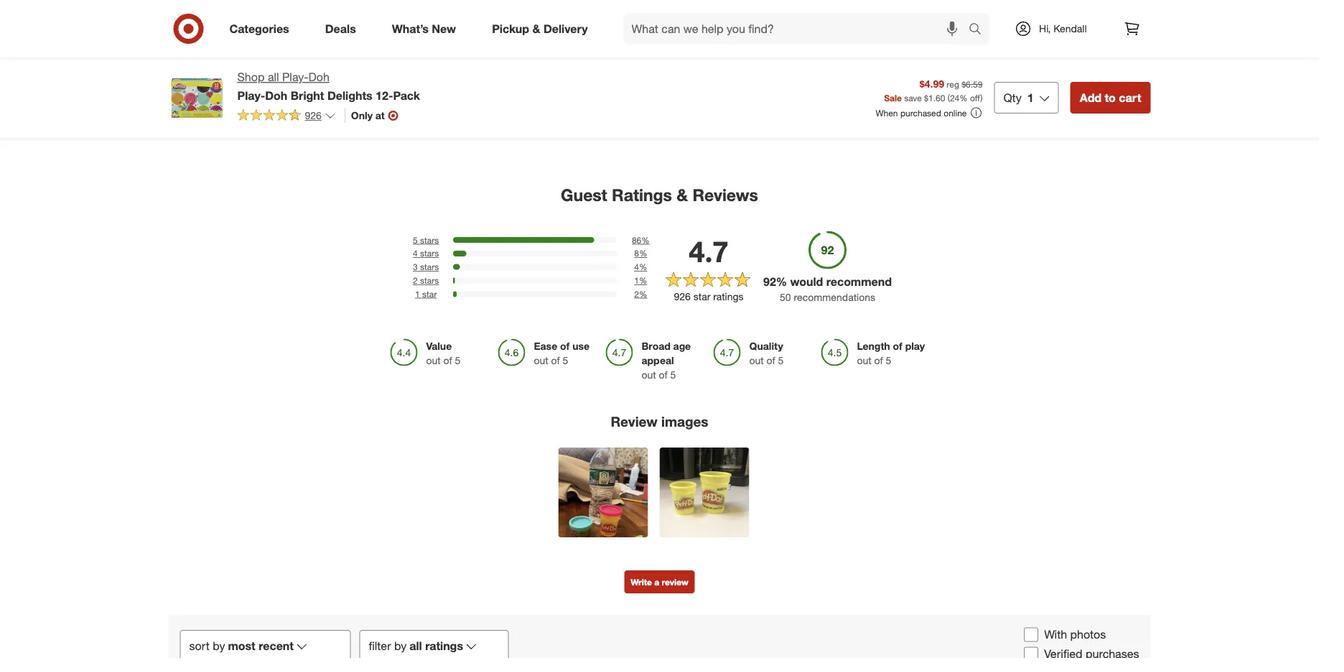 Task type: locate. For each thing, give the bounding box(es) containing it.
4 stars from the top
[[420, 275, 439, 286]]

1 schwarz from the left
[[199, 46, 237, 59]]

small
[[994, 48, 1019, 61]]

0 vertical spatial 1
[[1028, 91, 1034, 105]]

2 stars
[[413, 275, 439, 286]]

2 vertical spatial 1
[[415, 289, 420, 299]]

dough inside $14.99 crazy aaron's land of dough planet earth with scoop
[[617, 48, 647, 61]]

0 horizontal spatial 2
[[413, 275, 418, 286]]

to
[[1105, 91, 1116, 105]]

& right ratings
[[677, 185, 688, 205]]

stars for 5 stars
[[420, 234, 439, 245]]

1 vertical spatial 2
[[635, 289, 639, 299]]

kendall
[[1054, 22, 1087, 35]]

2 horizontal spatial reg
[[947, 79, 960, 90]]

sponsored down $39.99
[[177, 71, 220, 82]]

$29.99
[[177, 23, 207, 35], [778, 35, 804, 46]]

ultimate
[[826, 46, 864, 59]]

% for 4
[[639, 262, 648, 272]]

2 land from the left
[[536, 35, 558, 48]]

of down ease
[[551, 354, 560, 366]]

0 vertical spatial 2
[[413, 275, 418, 286]]

fao inside $22.49 reg $29.99 sale fao schwarz ultimate makeup kit
[[763, 46, 782, 59]]

2 dough from the left
[[470, 48, 500, 61]]

crazy aaron's land of dough secondary small cup - 3 ct image
[[910, 0, 1028, 14]]

reg inside $22.49 reg $29.99 sale fao schwarz ultimate makeup kit
[[763, 35, 776, 46]]

ratings right filter
[[425, 639, 463, 653]]

$29.99 up kit
[[778, 35, 804, 46]]

3 aaron's from the left
[[646, 35, 679, 48]]

0 vertical spatial play-
[[282, 70, 309, 84]]

play- up the "bright"
[[282, 70, 309, 84]]

by for sort by
[[213, 639, 225, 653]]

pickup & delivery link
[[480, 13, 606, 45]]

1 horizontal spatial 4
[[635, 262, 639, 272]]

land for planet
[[682, 35, 705, 48]]

5 inside ease of use out of 5
[[563, 354, 569, 366]]

makeup inside the $29.99 reg $39.99 fao schwarz makeup vanity mirror set sponsored
[[240, 46, 276, 59]]

doh up 926 link
[[265, 88, 288, 102]]

2 down 1 %
[[635, 289, 639, 299]]

0 horizontal spatial fao
[[177, 46, 196, 59]]

crazy inside crazy aaron's land of dough secondary small cup - 3 ct sponsored
[[910, 35, 936, 48]]

2 scoop from the left
[[617, 61, 646, 73]]

scoop inside $14.99 crazy aaron's land of dough planet earth with scoop
[[617, 61, 646, 73]]

3 stars from the top
[[420, 262, 439, 272]]

aaron's inside crazy aaron's land of dough secondary small cup - 3 ct sponsored
[[939, 35, 973, 48]]

2 $14.99 from the left
[[617, 23, 647, 35]]

1 dough from the left
[[324, 48, 353, 61]]

0 horizontal spatial ratings
[[425, 639, 463, 653]]

land for over
[[536, 35, 558, 48]]

1 horizontal spatial makeup
[[763, 59, 799, 71]]

1 horizontal spatial star
[[694, 290, 711, 303]]

% down 1 %
[[639, 289, 648, 299]]

aaron's
[[352, 35, 386, 48], [499, 35, 533, 48], [646, 35, 679, 48], [939, 35, 973, 48]]

scoop left the in the top of the page
[[492, 61, 521, 73]]

qty 1
[[1004, 91, 1034, 105]]

0 horizontal spatial by
[[213, 639, 225, 653]]

1 horizontal spatial 1
[[635, 275, 639, 286]]

all
[[268, 70, 279, 84], [410, 639, 422, 653]]

broad age appeal out of 5
[[642, 339, 691, 381]]

fao schwarz ultimate makeup kit image
[[763, 0, 881, 14]]

appeal
[[642, 354, 674, 366]]

0 horizontal spatial scoop
[[492, 61, 521, 73]]

the
[[527, 48, 541, 61]]

out down length
[[857, 354, 872, 366]]

4 dough from the left
[[910, 48, 940, 61]]

% up 4 %
[[639, 248, 648, 259]]

$
[[925, 92, 929, 103]]

1 $14.99 from the left
[[470, 23, 500, 35]]

makeup left kit
[[763, 59, 799, 71]]

age
[[674, 339, 691, 352]]

scoop inside $14.99 crazy aaron's land of dough over the rainbow with scoop
[[492, 61, 521, 73]]

reviews
[[693, 185, 759, 205]]

dough down $9.99
[[324, 48, 353, 61]]

$29.99 up vanity
[[177, 23, 207, 35]]

5 inside value out of 5
[[455, 354, 461, 366]]

sale inside $22.49 reg $29.99 sale fao schwarz ultimate makeup kit
[[807, 35, 823, 46]]

reg
[[177, 35, 190, 46], [763, 35, 776, 46], [947, 79, 960, 90]]

1 stars from the top
[[420, 234, 439, 245]]

by
[[213, 639, 225, 653], [394, 639, 407, 653]]

% up the "2 %"
[[639, 275, 648, 286]]

$22.49
[[763, 23, 793, 35]]

3 land from the left
[[682, 35, 705, 48]]

$14.99 crazy aaron's land of dough over the rainbow with scoop
[[470, 23, 584, 73]]

1 vertical spatial all
[[410, 639, 422, 653]]

fao down $22.49 on the top right of the page
[[763, 46, 782, 59]]

% down 8 %
[[639, 262, 648, 272]]

% up 50
[[776, 274, 788, 288]]

sort by most recent
[[189, 639, 294, 653]]

926
[[305, 109, 322, 122], [674, 290, 691, 303]]

reg left $39.99
[[177, 35, 190, 46]]

out for length of play
[[857, 354, 872, 366]]

of down value
[[444, 354, 452, 366]]

5 inside "quality out of 5"
[[779, 354, 784, 366]]

sponsored inside the $29.99 reg $39.99 fao schwarz makeup vanity mirror set sponsored
[[177, 71, 220, 82]]

$49.99
[[1071, 35, 1097, 46]]

makeup
[[240, 46, 276, 59], [763, 59, 799, 71]]

1 horizontal spatial scoop
[[617, 61, 646, 73]]

1 horizontal spatial doh
[[309, 70, 330, 84]]

out down ease
[[534, 354, 549, 366]]

sponsored inside crazy aaron's land of dough secondary small cup - 3 ct sponsored
[[910, 73, 952, 84]]

aaron's inside $9.99 crazy aaron's land of dough galaxy sponsored
[[352, 35, 386, 48]]

guest review image 1 of 2, zoom in image
[[559, 448, 648, 537]]

fao left mirror
[[177, 46, 196, 59]]

ct
[[947, 61, 955, 73]]

% left off
[[960, 92, 968, 103]]

only
[[351, 109, 373, 122]]

24
[[950, 92, 960, 103]]

aaron's inside $14.99 crazy aaron's land of dough planet earth with scoop
[[646, 35, 679, 48]]

at
[[376, 109, 385, 122]]

hi,
[[1040, 22, 1051, 35]]

dough for galaxy
[[324, 48, 353, 61]]

sponsored up $
[[910, 73, 952, 84]]

of inside value out of 5
[[444, 354, 452, 366]]

4 for 4 %
[[635, 262, 639, 272]]

0 horizontal spatial 3
[[413, 262, 418, 272]]

land inside $9.99 crazy aaron's land of dough galaxy sponsored
[[389, 35, 412, 48]]

0 horizontal spatial $29.99
[[177, 23, 207, 35]]

add to cart
[[1080, 91, 1142, 105]]

$14.99 inside $14.99 crazy aaron's land of dough over the rainbow with scoop
[[470, 23, 500, 35]]

out inside ease of use out of 5
[[534, 354, 549, 366]]

crazy
[[324, 35, 350, 48], [470, 35, 496, 48], [617, 35, 643, 48], [910, 35, 936, 48]]

1 horizontal spatial 926
[[674, 290, 691, 303]]

1 horizontal spatial fao
[[763, 46, 782, 59]]

makeup down categories on the left
[[240, 46, 276, 59]]

0 horizontal spatial &
[[533, 22, 541, 36]]

of down quality at the right of the page
[[767, 354, 776, 366]]

out inside "broad age appeal out of 5"
[[642, 368, 656, 381]]

% for 92
[[776, 274, 788, 288]]

reg inside the $29.99 reg $39.99 fao schwarz makeup vanity mirror set sponsored
[[177, 35, 190, 46]]

1 scoop from the left
[[492, 61, 521, 73]]

stars up 2 stars
[[420, 262, 439, 272]]

stars up 1 star
[[420, 275, 439, 286]]

of right search button
[[1001, 35, 1009, 48]]

deals link
[[313, 13, 374, 45]]

sculpting
[[1056, 71, 1099, 84]]

dough inside $14.99 crazy aaron's land of dough over the rainbow with scoop
[[470, 48, 500, 61]]

1 horizontal spatial 3
[[938, 61, 944, 73]]

stars down 5 stars
[[420, 248, 439, 259]]

sponsored up delights
[[324, 61, 366, 71]]

sale up when
[[885, 92, 902, 103]]

scoop left planet
[[617, 61, 646, 73]]

out down appeal
[[642, 368, 656, 381]]

5 inside "broad age appeal out of 5"
[[671, 368, 676, 381]]

sale inside $4.99 reg $6.59 sale save $ 1.60 ( 24 % off )
[[885, 92, 902, 103]]

1 horizontal spatial 2
[[635, 289, 639, 299]]

% for 1
[[639, 275, 648, 286]]

doh
[[309, 70, 330, 84], [265, 88, 288, 102]]

land for galaxy
[[389, 35, 412, 48]]

out inside length of play out of 5
[[857, 354, 872, 366]]

1 horizontal spatial with
[[708, 48, 726, 61]]

1 vertical spatial &
[[677, 185, 688, 205]]

0 horizontal spatial reg
[[177, 35, 190, 46]]

% up 8 %
[[642, 234, 650, 245]]

1 vertical spatial 3
[[413, 262, 418, 272]]

ease of use out of 5
[[534, 339, 590, 366]]

land inside $14.99 crazy aaron's land of dough planet earth with scoop
[[682, 35, 705, 48]]

What can we help you find? suggestions appear below search field
[[623, 13, 973, 45]]

2
[[413, 275, 418, 286], [635, 289, 639, 299]]

0 horizontal spatial 4
[[413, 248, 418, 259]]

dough inside $9.99 crazy aaron's land of dough galaxy sponsored
[[324, 48, 353, 61]]

3
[[938, 61, 944, 73], [413, 262, 418, 272]]

0 horizontal spatial 1
[[415, 289, 420, 299]]

crazy for over
[[470, 35, 496, 48]]

Verified purchases checkbox
[[1025, 647, 1039, 658]]

land inside crazy aaron's land of dough secondary small cup - 3 ct sponsored
[[975, 35, 998, 48]]

1 crazy from the left
[[324, 35, 350, 48]]

fao down $37.49
[[1056, 46, 1075, 59]]

reg down the fao schwarz ultimate makeup kit image
[[763, 35, 776, 46]]

out for ease of use
[[534, 354, 549, 366]]

3 fao from the left
[[1056, 46, 1075, 59]]

of left new
[[414, 35, 423, 48]]

wheel
[[1056, 59, 1085, 71]]

% for 86
[[642, 234, 650, 245]]

1 horizontal spatial sale
[[885, 92, 902, 103]]

2 horizontal spatial fao
[[1056, 46, 1075, 59]]

crazy left planet
[[617, 35, 643, 48]]

reg inside $4.99 reg $6.59 sale save $ 1.60 ( 24 % off )
[[947, 79, 960, 90]]

aaron's inside $14.99 crazy aaron's land of dough over the rainbow with scoop
[[499, 35, 533, 48]]

out down value
[[426, 354, 441, 366]]

1 fao from the left
[[177, 46, 196, 59]]

0 vertical spatial all
[[268, 70, 279, 84]]

$39.99
[[192, 35, 218, 46]]

scoop
[[492, 61, 521, 73], [617, 61, 646, 73]]

0 vertical spatial 926
[[305, 109, 322, 122]]

$14.99 right new
[[470, 23, 500, 35]]

4 down 8
[[635, 262, 639, 272]]

image of play-doh bright delights 12-pack image
[[168, 69, 226, 126]]

2 stars from the top
[[420, 248, 439, 259]]

1 vertical spatial 1
[[635, 275, 639, 286]]

play- down shop
[[237, 88, 265, 102]]

2 by from the left
[[394, 639, 407, 653]]

92 % would recommend 50 recommendations
[[764, 274, 892, 303]]

4 land from the left
[[975, 35, 998, 48]]

out
[[426, 354, 441, 366], [534, 354, 549, 366], [750, 354, 764, 366], [857, 354, 872, 366], [642, 368, 656, 381]]

aaron's for over
[[499, 35, 533, 48]]

when purchased online
[[876, 107, 967, 118]]

92
[[764, 274, 776, 288]]

star for 1
[[422, 289, 437, 299]]

reg for $4.99
[[947, 79, 960, 90]]

dough left planet
[[617, 48, 647, 61]]

crazy aaron's land of dough planet earth with scoop image
[[617, 0, 735, 14]]

add to cart button
[[1071, 82, 1151, 114]]

all right shop
[[268, 70, 279, 84]]

would
[[791, 274, 824, 288]]

of right earth
[[708, 35, 716, 48]]

dough for over
[[470, 48, 500, 61]]

1 horizontal spatial reg
[[763, 35, 776, 46]]

0 horizontal spatial all
[[268, 70, 279, 84]]

86
[[632, 234, 642, 245]]

land
[[389, 35, 412, 48], [536, 35, 558, 48], [682, 35, 705, 48], [975, 35, 998, 48]]

% for 2
[[639, 289, 648, 299]]

makeup inside $22.49 reg $29.99 sale fao schwarz ultimate makeup kit
[[763, 59, 799, 71]]

by right the sort
[[213, 639, 225, 653]]

1 right qty
[[1028, 91, 1034, 105]]

1 vertical spatial sale
[[885, 92, 902, 103]]

2 aaron's from the left
[[499, 35, 533, 48]]

$29.99 reg $39.99 fao schwarz makeup vanity mirror set sponsored
[[177, 23, 276, 82]]

studio
[[1088, 59, 1117, 71]]

3 dough from the left
[[617, 48, 647, 61]]

dough left over
[[470, 48, 500, 61]]

land inside $14.99 crazy aaron's land of dough over the rainbow with scoop
[[536, 35, 558, 48]]

star down 2 stars
[[422, 289, 437, 299]]

0 vertical spatial 3
[[938, 61, 944, 73]]

crazy left over
[[470, 35, 496, 48]]

1 horizontal spatial $14.99
[[617, 23, 647, 35]]

reg up "24"
[[947, 79, 960, 90]]

1 horizontal spatial schwarz
[[785, 46, 824, 59]]

4 down 5 stars
[[413, 248, 418, 259]]

bright
[[291, 88, 324, 102]]

most
[[228, 639, 256, 653]]

out down quality at the right of the page
[[750, 354, 764, 366]]

1 by from the left
[[213, 639, 225, 653]]

3 crazy from the left
[[617, 35, 643, 48]]

crazy up cup
[[910, 35, 936, 48]]

crazy inside $14.99 crazy aaron's land of dough planet earth with scoop
[[617, 35, 643, 48]]

1 vertical spatial 4
[[635, 262, 639, 272]]

2 for 2 stars
[[413, 275, 418, 286]]

$14.99 down crazy aaron's land of dough planet earth with scoop image
[[617, 23, 647, 35]]

of inside "quality out of 5"
[[767, 354, 776, 366]]

with right earth
[[708, 48, 726, 61]]

dough left ct
[[910, 48, 940, 61]]

926 down the "bright"
[[305, 109, 322, 122]]

1 vertical spatial 926
[[674, 290, 691, 303]]

sale
[[807, 35, 823, 46], [885, 92, 902, 103]]

all right filter
[[410, 639, 422, 653]]

86 %
[[632, 234, 650, 245]]

by right filter
[[394, 639, 407, 653]]

reg for $29.99
[[177, 35, 190, 46]]

2 horizontal spatial 1
[[1028, 91, 1034, 105]]

crazy inside $9.99 crazy aaron's land of dough galaxy sponsored
[[324, 35, 350, 48]]

2 for 2 %
[[635, 289, 639, 299]]

5 inside length of play out of 5
[[886, 354, 892, 366]]

crazy left galaxy at the top left of the page
[[324, 35, 350, 48]]

$14.99 inside $14.99 crazy aaron's land of dough planet earth with scoop
[[617, 23, 647, 35]]

1 vertical spatial doh
[[265, 88, 288, 102]]

0 horizontal spatial 926
[[305, 109, 322, 122]]

2 fao from the left
[[763, 46, 782, 59]]

1 vertical spatial play-
[[237, 88, 265, 102]]

galaxy
[[356, 48, 387, 61]]

2 crazy from the left
[[470, 35, 496, 48]]

star down 4.7
[[694, 290, 711, 303]]

0 horizontal spatial with
[[470, 61, 489, 73]]

sale up kit
[[807, 35, 823, 46]]

0 horizontal spatial star
[[422, 289, 437, 299]]

3 right -
[[938, 61, 944, 73]]

0 horizontal spatial schwarz
[[199, 46, 237, 59]]

write a review
[[631, 577, 689, 587]]

926 right the "2 %"
[[674, 290, 691, 303]]

guest
[[561, 185, 608, 205]]

1 land from the left
[[389, 35, 412, 48]]

with inside $14.99 crazy aaron's land of dough planet earth with scoop
[[708, 48, 726, 61]]

1 horizontal spatial by
[[394, 639, 407, 653]]

ratings down 4.7
[[714, 290, 744, 303]]

4 crazy from the left
[[910, 35, 936, 48]]

1 horizontal spatial $29.99
[[778, 35, 804, 46]]

1 vertical spatial ratings
[[425, 639, 463, 653]]

sponsored
[[324, 61, 366, 71], [177, 71, 220, 82], [1056, 71, 1099, 82], [910, 73, 952, 84]]

4 aaron's from the left
[[939, 35, 973, 48]]

of inside $14.99 crazy aaron's land of dough planet earth with scoop
[[708, 35, 716, 48]]

filter by all ratings
[[369, 639, 463, 653]]

0 vertical spatial sale
[[807, 35, 823, 46]]

doh up the "bright"
[[309, 70, 330, 84]]

play-
[[282, 70, 309, 84], [237, 88, 265, 102]]

1 up the "2 %"
[[635, 275, 639, 286]]

of down appeal
[[659, 368, 668, 381]]

fao inside $37.49 $49.99 fao schwarz pottery wheel studio all-in-one sculpting workstation
[[1056, 46, 1075, 59]]

schwarz
[[199, 46, 237, 59], [785, 46, 824, 59]]

1 down 2 stars
[[415, 289, 420, 299]]

0 horizontal spatial $14.99
[[470, 23, 500, 35]]

shop
[[237, 70, 265, 84]]

2 up 1 star
[[413, 275, 418, 286]]

of right the in the top of the page
[[561, 35, 570, 48]]

3 up 2 stars
[[413, 262, 418, 272]]

% inside the 92 % would recommend 50 recommendations
[[776, 274, 788, 288]]

2 schwarz from the left
[[785, 46, 824, 59]]

0 vertical spatial 4
[[413, 248, 418, 259]]

1 aaron's from the left
[[352, 35, 386, 48]]

0 vertical spatial ratings
[[714, 290, 744, 303]]

cart
[[1120, 91, 1142, 105]]

& right pickup
[[533, 22, 541, 36]]

0 horizontal spatial sale
[[807, 35, 823, 46]]

0 horizontal spatial makeup
[[240, 46, 276, 59]]

crazy inside $14.99 crazy aaron's land of dough over the rainbow with scoop
[[470, 35, 496, 48]]

with left over
[[470, 61, 489, 73]]

stars up 4 stars
[[420, 234, 439, 245]]

a
[[655, 577, 660, 587]]

of left use
[[560, 339, 570, 352]]

write
[[631, 577, 652, 587]]



Task type: describe. For each thing, give the bounding box(es) containing it.
review images
[[611, 413, 709, 430]]

length
[[857, 339, 891, 352]]

4 stars
[[413, 248, 439, 259]]

recommend
[[827, 274, 892, 288]]

earth
[[681, 48, 705, 61]]

$29.99 inside $22.49 reg $29.99 sale fao schwarz ultimate makeup kit
[[778, 35, 804, 46]]

aaron's for planet
[[646, 35, 679, 48]]

fao inside the $29.99 reg $39.99 fao schwarz makeup vanity mirror set sponsored
[[177, 46, 196, 59]]

1 horizontal spatial all
[[410, 639, 422, 653]]

dough for planet
[[617, 48, 647, 61]]

over
[[503, 48, 524, 61]]

)
[[981, 92, 983, 103]]

stars for 4 stars
[[420, 248, 439, 259]]

3 stars
[[413, 262, 439, 272]]

save
[[905, 92, 922, 103]]

12-
[[376, 88, 393, 102]]

play
[[906, 339, 925, 352]]

fao schwarz makeup vanity mirror set image
[[177, 0, 295, 14]]

sale for schwarz
[[807, 35, 823, 46]]

pickup
[[492, 22, 530, 36]]

1.60
[[929, 92, 946, 103]]

sponsored up 'add' on the right of page
[[1056, 71, 1099, 82]]

0 horizontal spatial play-
[[237, 88, 265, 102]]

use
[[573, 339, 590, 352]]

3 inside crazy aaron's land of dough secondary small cup - 3 ct sponsored
[[938, 61, 944, 73]]

hi, kendall
[[1040, 22, 1087, 35]]

rainbow
[[544, 48, 584, 61]]

planet
[[649, 48, 678, 61]]

stars for 3 stars
[[420, 262, 439, 272]]

quality out of 5
[[750, 339, 784, 366]]

ease
[[534, 339, 558, 352]]

With photos checkbox
[[1025, 628, 1039, 642]]

when
[[876, 107, 898, 118]]

926 for 926
[[305, 109, 322, 122]]

$14.99 for $14.99 crazy aaron's land of dough planet earth with scoop
[[617, 23, 647, 35]]

search
[[963, 23, 997, 37]]

schwarz pottery
[[1078, 46, 1152, 59]]

8
[[635, 248, 639, 259]]

write a review button
[[625, 570, 695, 593]]

categories link
[[217, 13, 307, 45]]

with inside $14.99 crazy aaron's land of dough over the rainbow with scoop
[[470, 61, 489, 73]]

review
[[662, 577, 689, 587]]

one
[[1146, 59, 1165, 71]]

1 %
[[635, 275, 648, 286]]

$4.99
[[920, 77, 945, 90]]

$14.99 crazy aaron's land of dough planet earth with scoop
[[617, 23, 726, 73]]

out inside value out of 5
[[426, 354, 441, 366]]

$37.49 $49.99 fao schwarz pottery wheel studio all-in-one sculpting workstation
[[1056, 23, 1165, 84]]

926 star ratings
[[674, 290, 744, 303]]

of inside crazy aaron's land of dough secondary small cup - 3 ct sponsored
[[1001, 35, 1009, 48]]

926 link
[[237, 108, 336, 125]]

what's
[[392, 22, 429, 36]]

online
[[944, 107, 967, 118]]

vanity
[[177, 59, 204, 71]]

delights
[[328, 88, 373, 102]]

4.7
[[689, 234, 729, 269]]

with photos
[[1045, 628, 1107, 642]]

delivery
[[544, 22, 588, 36]]

deals
[[325, 22, 356, 36]]

filter
[[369, 639, 391, 653]]

broad
[[642, 339, 671, 352]]

images
[[662, 413, 709, 430]]

of down length
[[875, 354, 884, 366]]

dough inside crazy aaron's land of dough secondary small cup - 3 ct sponsored
[[910, 48, 940, 61]]

926 for 926 star ratings
[[674, 290, 691, 303]]

guest review image 2 of 2, zoom in image
[[660, 448, 750, 537]]

add
[[1080, 91, 1102, 105]]

% for 8
[[639, 248, 648, 259]]

by for filter by
[[394, 639, 407, 653]]

sale for $
[[885, 92, 902, 103]]

mirror
[[207, 59, 234, 71]]

0 horizontal spatial doh
[[265, 88, 288, 102]]

sort
[[189, 639, 210, 653]]

reg for $22.49
[[763, 35, 776, 46]]

what's new link
[[380, 13, 474, 45]]

all-
[[1119, 59, 1134, 71]]

of left play
[[893, 339, 903, 352]]

50
[[780, 290, 791, 303]]

1 horizontal spatial ratings
[[714, 290, 744, 303]]

1 for star
[[415, 289, 420, 299]]

schwarz inside $22.49 reg $29.99 sale fao schwarz ultimate makeup kit
[[785, 46, 824, 59]]

all inside shop all play-doh play-doh bright delights 12-pack
[[268, 70, 279, 84]]

of inside $9.99 crazy aaron's land of dough galaxy sponsored
[[414, 35, 423, 48]]

search button
[[963, 13, 997, 47]]

what's new
[[392, 22, 456, 36]]

out inside "quality out of 5"
[[750, 354, 764, 366]]

4 for 4 stars
[[413, 248, 418, 259]]

0 vertical spatial &
[[533, 22, 541, 36]]

(
[[948, 92, 950, 103]]

set
[[236, 59, 252, 71]]

$29.99 inside the $29.99 reg $39.99 fao schwarz makeup vanity mirror set sponsored
[[177, 23, 207, 35]]

of inside $14.99 crazy aaron's land of dough over the rainbow with scoop
[[561, 35, 570, 48]]

$22.49 reg $29.99 sale fao schwarz ultimate makeup kit
[[763, 23, 864, 71]]

secondary
[[943, 48, 991, 61]]

crazy for galaxy
[[324, 35, 350, 48]]

pickup & delivery
[[492, 22, 588, 36]]

$4.99 reg $6.59 sale save $ 1.60 ( 24 % off )
[[885, 77, 983, 103]]

quality
[[750, 339, 784, 352]]

crazy for planet
[[617, 35, 643, 48]]

purchased
[[901, 107, 942, 118]]

sponsored inside $9.99 crazy aaron's land of dough galaxy sponsored
[[324, 61, 366, 71]]

$14.99 for $14.99 crazy aaron's land of dough over the rainbow with scoop
[[470, 23, 500, 35]]

value
[[426, 339, 452, 352]]

crazy aaron's land of dough secondary small cup - 3 ct sponsored
[[910, 35, 1019, 84]]

schwarz inside the $29.99 reg $39.99 fao schwarz makeup vanity mirror set sponsored
[[199, 46, 237, 59]]

1 horizontal spatial play-
[[282, 70, 309, 84]]

only at
[[351, 109, 385, 122]]

4 %
[[635, 262, 648, 272]]

% inside $4.99 reg $6.59 sale save $ 1.60 ( 24 % off )
[[960, 92, 968, 103]]

ratings
[[612, 185, 672, 205]]

with
[[1045, 628, 1068, 642]]

1 horizontal spatial &
[[677, 185, 688, 205]]

review
[[611, 413, 658, 430]]

kit
[[802, 59, 814, 71]]

star for 926
[[694, 290, 711, 303]]

of inside "broad age appeal out of 5"
[[659, 368, 668, 381]]

8 %
[[635, 248, 648, 259]]

cup
[[910, 61, 929, 73]]

photos
[[1071, 628, 1107, 642]]

shop all play-doh play-doh bright delights 12-pack
[[237, 70, 420, 102]]

0 vertical spatial doh
[[309, 70, 330, 84]]

stars for 2 stars
[[420, 275, 439, 286]]

new
[[432, 22, 456, 36]]

$9.99 crazy aaron's land of dough galaxy sponsored
[[324, 23, 423, 71]]

out for broad age appeal
[[642, 368, 656, 381]]

1 for %
[[635, 275, 639, 286]]

aaron's for galaxy
[[352, 35, 386, 48]]



Task type: vqa. For each thing, say whether or not it's contained in the screenshot.
CAN'T-
no



